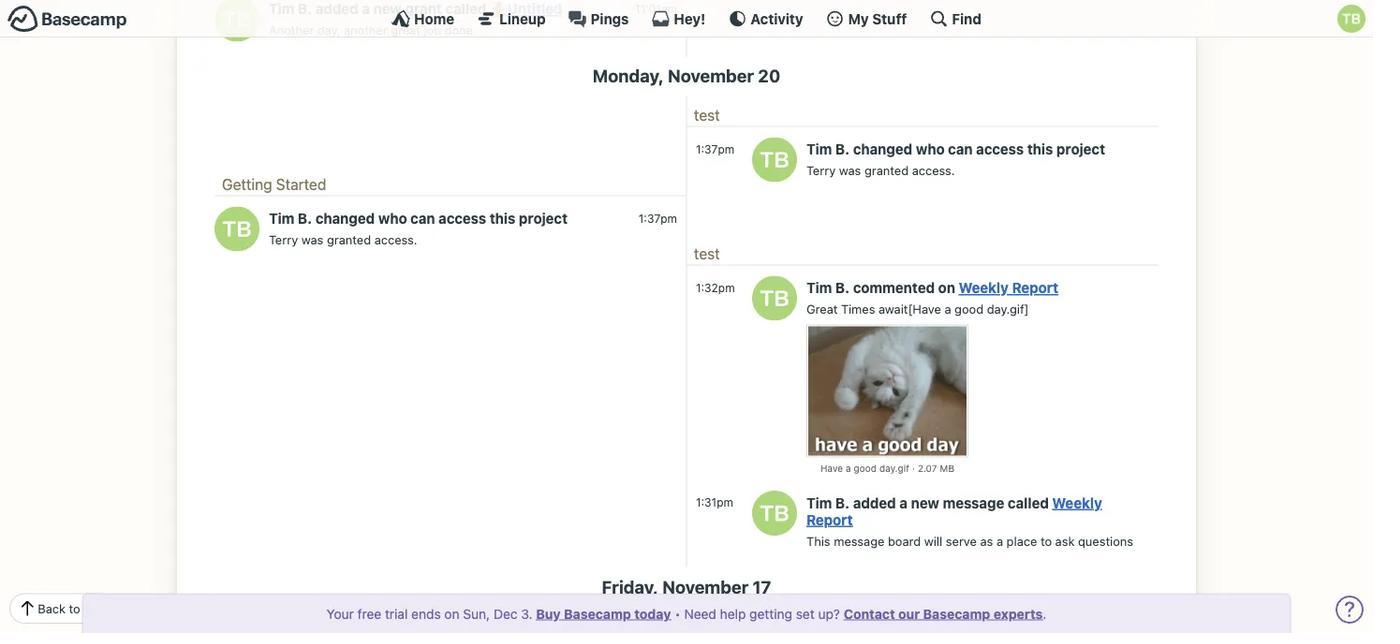 Task type: vqa. For each thing, say whether or not it's contained in the screenshot.
Tim Burton icon corresponding to Marketing
no



Task type: locate. For each thing, give the bounding box(es) containing it.
0 vertical spatial called
[[446, 0, 487, 17]]

basecamp
[[564, 606, 631, 622], [924, 606, 991, 622]]

dec
[[494, 606, 518, 622]]

0 horizontal spatial added
[[316, 0, 359, 17]]

added
[[316, 0, 359, 17], [853, 495, 897, 511]]

0 horizontal spatial message
[[834, 534, 885, 548]]

1 horizontal spatial terry was granted access.
[[807, 163, 955, 178]]

1 horizontal spatial granted
[[865, 163, 909, 178]]

0 vertical spatial access
[[977, 141, 1024, 157]]

1 vertical spatial test link
[[694, 245, 720, 262]]

0 vertical spatial test
[[694, 106, 720, 124]]

need
[[685, 606, 717, 622]]

getting
[[750, 606, 793, 622]]

tim burton image for tim b. added a new grant called
[[215, 0, 260, 42]]

good
[[955, 302, 984, 316], [854, 463, 877, 474]]

0 vertical spatial to
[[1041, 534, 1052, 548]]

1 vertical spatial called
[[1008, 495, 1049, 511]]

buy
[[536, 606, 561, 622]]

1 vertical spatial 1:37pm
[[639, 212, 678, 225]]

to left ask
[[1041, 534, 1052, 548]]

0 vertical spatial who
[[916, 141, 945, 157]]

1 vertical spatial terry
[[269, 233, 298, 247]]

weekly inside weekly report
[[1053, 495, 1103, 511]]

buy basecamp today link
[[536, 606, 671, 622]]

0 vertical spatial report
[[1012, 280, 1059, 296]]

0 horizontal spatial 1:37pm element
[[639, 212, 678, 225]]

0 vertical spatial granted
[[865, 163, 909, 178]]

to inside 'back to top' button
[[69, 602, 80, 616]]

added for tim b. added a new message called
[[853, 495, 897, 511]]

0 horizontal spatial called
[[446, 0, 487, 17]]

this for getting started
[[490, 210, 516, 227]]

1 horizontal spatial access.
[[912, 163, 955, 178]]

1:37pm element
[[696, 142, 735, 156], [639, 212, 678, 225]]

1 vertical spatial who
[[378, 210, 407, 227]]

0 vertical spatial can
[[948, 141, 973, 157]]

a up another
[[362, 0, 370, 17]]

0 vertical spatial was
[[839, 163, 862, 178]]

0 vertical spatial november
[[668, 66, 754, 86]]

1 vertical spatial access.
[[375, 233, 418, 247]]

0 horizontal spatial project
[[519, 210, 568, 227]]

1:31pm
[[696, 496, 734, 509]]

to left top
[[69, 602, 80, 616]]

1 test link from the top
[[694, 106, 720, 124]]

november left 20
[[668, 66, 754, 86]]

who for getting started
[[378, 210, 407, 227]]

1 horizontal spatial called
[[1008, 495, 1049, 511]]

report
[[1012, 280, 1059, 296], [807, 512, 853, 528]]

this for test
[[1028, 141, 1054, 157]]

find
[[952, 10, 982, 27]]

a down tim b. commented on weekly report
[[945, 302, 952, 316]]

november up need
[[663, 577, 749, 597]]

1 vertical spatial test
[[694, 245, 720, 262]]

1:37pm for test
[[696, 142, 735, 156]]

weekly up the day.gif]
[[959, 280, 1009, 296]]

1 horizontal spatial 1:37pm
[[696, 142, 735, 156]]

can for test
[[948, 141, 973, 157]]

tim b. changed who can access this project
[[807, 141, 1106, 157], [269, 210, 568, 227]]

1:32pm element
[[696, 281, 735, 294]]

a for message
[[900, 495, 908, 511]]

1 basecamp from the left
[[564, 606, 631, 622]]

test down monday, november 20
[[694, 106, 720, 124]]

on left sun,
[[445, 606, 460, 622]]

activity
[[751, 10, 804, 27]]

november
[[668, 66, 754, 86], [663, 577, 749, 597]]

1 horizontal spatial weekly
[[1053, 495, 1103, 511]]

1 vertical spatial 1:37pm element
[[639, 212, 678, 225]]

added for tim b. added a new grant called 💰 untitled
[[316, 0, 359, 17]]

access
[[977, 141, 1024, 157], [439, 210, 486, 227]]

set
[[796, 606, 815, 622]]

help
[[720, 606, 746, 622]]

back to top button
[[9, 594, 116, 624]]

0 horizontal spatial who
[[378, 210, 407, 227]]

1 horizontal spatial this
[[1028, 141, 1054, 157]]

new down 2.07 at the bottom of the page
[[911, 495, 940, 511]]

called
[[446, 0, 487, 17], [1008, 495, 1049, 511]]

home link
[[392, 9, 455, 28]]

0 horizontal spatial access
[[439, 210, 486, 227]]

getting started
[[222, 175, 326, 193]]

0 vertical spatial changed
[[853, 141, 913, 157]]

0 horizontal spatial to
[[69, 602, 80, 616]]

on
[[939, 280, 956, 296], [445, 606, 460, 622]]

test link down monday, november 20
[[694, 106, 720, 124]]

0 horizontal spatial was
[[301, 233, 324, 247]]

b.
[[298, 0, 312, 17], [836, 141, 850, 157], [298, 210, 312, 227], [836, 280, 850, 296], [836, 495, 850, 511]]

test link
[[694, 106, 720, 124], [694, 245, 720, 262]]

day,
[[317, 23, 341, 37]]

0 vertical spatial tim b. changed who can access this project
[[807, 141, 1106, 157]]

a right have
[[846, 463, 851, 474]]

our
[[899, 606, 920, 622]]

0 horizontal spatial changed
[[316, 210, 375, 227]]

1 test from the top
[[694, 106, 720, 124]]

test link up 1:32pm
[[694, 245, 720, 262]]

who
[[916, 141, 945, 157], [378, 210, 407, 227]]

tim b. changed who can access this project for test
[[807, 141, 1106, 157]]

place
[[1007, 534, 1038, 548]]

1 horizontal spatial new
[[911, 495, 940, 511]]

0 horizontal spatial new
[[374, 0, 402, 17]]

good left day.gif
[[854, 463, 877, 474]]

basecamp right our
[[924, 606, 991, 622]]

report up this at the bottom right of the page
[[807, 512, 853, 528]]

weekly up ask
[[1053, 495, 1103, 511]]

1 horizontal spatial who
[[916, 141, 945, 157]]

tim
[[269, 0, 295, 17], [807, 141, 832, 157], [269, 210, 295, 227], [807, 280, 832, 296], [807, 495, 832, 511]]

weekly
[[959, 280, 1009, 296], [1053, 495, 1103, 511]]

1 horizontal spatial good
[[955, 302, 984, 316]]

1 vertical spatial on
[[445, 606, 460, 622]]

my stuff button
[[826, 9, 907, 28]]

weekly report link for tim b. added a new message called
[[807, 495, 1103, 528]]

1:37pm
[[696, 142, 735, 156], [639, 212, 678, 225]]

1 vertical spatial added
[[853, 495, 897, 511]]

1 horizontal spatial added
[[853, 495, 897, 511]]

tim b. changed who can access this project for getting started
[[269, 210, 568, 227]]

tim burton image left great
[[752, 276, 797, 321]]

report inside weekly report
[[807, 512, 853, 528]]

tim for the 1:31pm element on the bottom right
[[807, 495, 832, 511]]

terry
[[807, 163, 836, 178], [269, 233, 298, 247]]

0 vertical spatial 1:37pm element
[[696, 142, 735, 156]]

0 vertical spatial 1:37pm
[[696, 142, 735, 156]]

access.
[[912, 163, 955, 178], [375, 233, 418, 247]]

1 horizontal spatial 1:37pm element
[[696, 142, 735, 156]]

added down the have a good day.gif 2.07 mb
[[853, 495, 897, 511]]

1 vertical spatial project
[[519, 210, 568, 227]]

1 vertical spatial access
[[439, 210, 486, 227]]

done.
[[445, 23, 477, 37]]

tim burton image for getting started
[[215, 207, 260, 252]]

0 vertical spatial terry
[[807, 163, 836, 178]]

0 vertical spatial terry was granted access.
[[807, 163, 955, 178]]

1 horizontal spatial basecamp
[[924, 606, 991, 622]]

report up the day.gif]
[[1012, 280, 1059, 296]]

1 vertical spatial terry was granted access.
[[269, 233, 418, 247]]

trial
[[385, 606, 408, 622]]

can
[[948, 141, 973, 157], [411, 210, 435, 227]]

0 horizontal spatial tim burton image
[[215, 207, 260, 252]]

0 vertical spatial new
[[374, 0, 402, 17]]

another day, another great job done.
[[269, 23, 477, 37]]

test
[[694, 106, 720, 124], [694, 245, 720, 262]]

1 horizontal spatial terry
[[807, 163, 836, 178]]

weekly report link up serve
[[807, 495, 1103, 528]]

tim b. added a new message called
[[807, 495, 1053, 511]]

1 horizontal spatial report
[[1012, 280, 1059, 296]]

1 horizontal spatial on
[[939, 280, 956, 296]]

1 horizontal spatial tim b. changed who can access this project
[[807, 141, 1106, 157]]

1 vertical spatial tim burton image
[[752, 276, 797, 321]]

1 vertical spatial changed
[[316, 210, 375, 227]]

home
[[414, 10, 455, 27]]

0 horizontal spatial terry
[[269, 233, 298, 247]]

back
[[38, 602, 66, 616]]

a for grant
[[362, 0, 370, 17]]

b. for getting started's 1:37pm element
[[298, 210, 312, 227]]

called for grant
[[446, 0, 487, 17]]

was for getting started
[[301, 233, 324, 247]]

1:37pm element for test
[[696, 142, 735, 156]]

1 horizontal spatial changed
[[853, 141, 913, 157]]

1 horizontal spatial to
[[1041, 534, 1052, 548]]

0 horizontal spatial weekly
[[959, 280, 1009, 296]]

weekly report link
[[959, 280, 1059, 296], [807, 495, 1103, 528]]

0 horizontal spatial 1:37pm
[[639, 212, 678, 225]]

2 test from the top
[[694, 245, 720, 262]]

1 horizontal spatial project
[[1057, 141, 1106, 157]]

called up place
[[1008, 495, 1049, 511]]

who for test
[[916, 141, 945, 157]]

0 vertical spatial on
[[939, 280, 956, 296]]

weekly report link for tim b. commented on
[[959, 280, 1059, 296]]

•
[[675, 606, 681, 622]]

0 horizontal spatial on
[[445, 606, 460, 622]]

2 test link from the top
[[694, 245, 720, 262]]

called up done.
[[446, 0, 487, 17]]

questions
[[1079, 534, 1134, 548]]

1 vertical spatial weekly report link
[[807, 495, 1103, 528]]

1 vertical spatial new
[[911, 495, 940, 511]]

0 horizontal spatial this
[[490, 210, 516, 227]]

called for message
[[1008, 495, 1049, 511]]

0 vertical spatial message
[[943, 495, 1005, 511]]

0 horizontal spatial report
[[807, 512, 853, 528]]

project
[[1057, 141, 1106, 157], [519, 210, 568, 227]]

tim burton image for tim b. added a new message called
[[752, 491, 797, 536]]

1 horizontal spatial message
[[943, 495, 1005, 511]]

top
[[84, 602, 102, 616]]

0 horizontal spatial granted
[[327, 233, 371, 247]]

tim burton image
[[215, 207, 260, 252], [752, 276, 797, 321]]

0 vertical spatial tim burton image
[[215, 207, 260, 252]]

this
[[1028, 141, 1054, 157], [490, 210, 516, 227]]

1 vertical spatial to
[[69, 602, 80, 616]]

new up the another day, another great job done.
[[374, 0, 402, 17]]

1 vertical spatial weekly
[[1053, 495, 1103, 511]]

1 horizontal spatial was
[[839, 163, 862, 178]]

b. for 1:37pm element associated with test
[[836, 141, 850, 157]]

0 horizontal spatial terry was granted access.
[[269, 233, 418, 247]]

0 vertical spatial weekly report link
[[959, 280, 1059, 296]]

1 vertical spatial tim b. changed who can access this project
[[269, 210, 568, 227]]

started
[[276, 175, 326, 193]]

was
[[839, 163, 862, 178], [301, 233, 324, 247]]

project for test
[[1057, 141, 1106, 157]]

tim burton image
[[215, 0, 260, 42], [1338, 5, 1366, 33], [752, 137, 797, 182], [752, 491, 797, 536]]

message right this at the bottom right of the page
[[834, 534, 885, 548]]

added up day,
[[316, 0, 359, 17]]

job
[[424, 23, 441, 37]]

on up great times await[have a good day.gif]
[[939, 280, 956, 296]]

1 vertical spatial this
[[490, 210, 516, 227]]

terry for test
[[807, 163, 836, 178]]

0 vertical spatial access.
[[912, 163, 955, 178]]

1 vertical spatial november
[[663, 577, 749, 597]]

to
[[1041, 534, 1052, 548], [69, 602, 80, 616]]

new
[[374, 0, 402, 17], [911, 495, 940, 511]]

great times await[have a good day.gif]
[[807, 302, 1029, 316]]

1 vertical spatial report
[[807, 512, 853, 528]]

1 horizontal spatial tim burton image
[[752, 276, 797, 321]]

granted
[[865, 163, 909, 178], [327, 233, 371, 247]]

11:01am
[[635, 2, 678, 15]]

1 vertical spatial granted
[[327, 233, 371, 247]]

1 horizontal spatial access
[[977, 141, 1024, 157]]

test up 1:32pm
[[694, 245, 720, 262]]

0 vertical spatial this
[[1028, 141, 1054, 157]]

tim for getting started's 1:37pm element
[[269, 210, 295, 227]]

good left the day.gif]
[[955, 302, 984, 316]]

weekly report link up the day.gif]
[[959, 280, 1059, 296]]

access. for test
[[912, 163, 955, 178]]

0 vertical spatial added
[[316, 0, 359, 17]]

tim burton image down the getting
[[215, 207, 260, 252]]

your
[[327, 606, 354, 622]]

contact
[[844, 606, 895, 622]]

1:37pm element for getting started
[[639, 212, 678, 225]]

message up this message board will serve as a place to ask questions
[[943, 495, 1005, 511]]

terry was granted access.
[[807, 163, 955, 178], [269, 233, 418, 247]]

0 horizontal spatial tim b. changed who can access this project
[[269, 210, 568, 227]]

friday,
[[602, 577, 659, 597]]

mb
[[940, 463, 955, 474]]

0 vertical spatial project
[[1057, 141, 1106, 157]]

0 vertical spatial good
[[955, 302, 984, 316]]

hey! button
[[652, 9, 706, 28]]

basecamp down friday,
[[564, 606, 631, 622]]

tim burton image for tim b. changed who can access this project
[[752, 137, 797, 182]]

a down day.gif
[[900, 495, 908, 511]]

your free trial ends on sun, dec  3. buy basecamp today • need help getting set up? contact our basecamp experts .
[[327, 606, 1047, 622]]

day.gif
[[880, 463, 910, 474]]

1:32pm
[[696, 281, 735, 294]]

1 vertical spatial can
[[411, 210, 435, 227]]

0 horizontal spatial basecamp
[[564, 606, 631, 622]]



Task type: describe. For each thing, give the bounding box(es) containing it.
this
[[807, 534, 831, 548]]

a right as
[[997, 534, 1004, 548]]

tim b. added a new grant called 💰 untitled
[[269, 0, 563, 17]]

1:31pm element
[[696, 496, 734, 509]]

3.
[[521, 606, 533, 622]]

2 basecamp from the left
[[924, 606, 991, 622]]

lineup link
[[477, 9, 546, 28]]

await[have
[[879, 302, 942, 316]]

another
[[269, 23, 314, 37]]

can for getting started
[[411, 210, 435, 227]]

november for friday,
[[663, 577, 749, 597]]

as
[[981, 534, 994, 548]]

main element
[[0, 0, 1374, 37]]

was for test
[[839, 163, 862, 178]]

new for message
[[911, 495, 940, 511]]

test link for tim b. changed who can access this project
[[694, 106, 720, 124]]

sun,
[[463, 606, 490, 622]]

free
[[358, 606, 382, 622]]

zoom have a good day.gif image
[[809, 327, 967, 456]]

this message board will serve as a place to ask questions
[[807, 534, 1134, 548]]

11:01am element
[[635, 2, 678, 15]]

new for grant
[[374, 0, 402, 17]]

my
[[849, 10, 869, 27]]

project for getting started
[[519, 210, 568, 227]]

monday,
[[593, 66, 664, 86]]

changed for test
[[853, 141, 913, 157]]

1:37pm for getting started
[[639, 212, 678, 225]]

back to top
[[38, 602, 102, 616]]

granted for test
[[865, 163, 909, 178]]

have a good day.gif 2.07 mb
[[821, 463, 955, 474]]

20
[[758, 66, 781, 86]]

1 vertical spatial good
[[854, 463, 877, 474]]

times
[[841, 302, 876, 316]]

pings
[[591, 10, 629, 27]]

pings button
[[568, 9, 629, 28]]

1 vertical spatial message
[[834, 534, 885, 548]]

changed for getting started
[[316, 210, 375, 227]]

lineup
[[500, 10, 546, 27]]

access for test
[[977, 141, 1024, 157]]

a for day.gif]
[[945, 302, 952, 316]]

0 vertical spatial weekly
[[959, 280, 1009, 296]]

💰
[[490, 0, 504, 17]]

2.07
[[918, 463, 938, 474]]

test for tim b. changed who can access this project
[[694, 106, 720, 124]]

.
[[1043, 606, 1047, 622]]

find button
[[930, 9, 982, 28]]

switch accounts image
[[7, 5, 127, 34]]

have
[[821, 463, 843, 474]]

test link for tim b. commented on
[[694, 245, 720, 262]]

terry was granted access. for test
[[807, 163, 955, 178]]

day.gif]
[[987, 302, 1029, 316]]

board
[[888, 534, 921, 548]]

commented
[[853, 280, 935, 296]]

tim b. commented on weekly report
[[807, 280, 1059, 296]]

getting
[[222, 175, 272, 193]]

access. for getting started
[[375, 233, 418, 247]]

b. for the 1:31pm element on the bottom right
[[836, 495, 850, 511]]

test for tim b. commented on
[[694, 245, 720, 262]]

getting started link
[[222, 175, 326, 193]]

hey!
[[674, 10, 706, 27]]

will
[[925, 534, 943, 548]]

granted for getting started
[[327, 233, 371, 247]]

friday, november 17
[[602, 577, 772, 597]]

ends
[[412, 606, 441, 622]]

today
[[635, 606, 671, 622]]

ask
[[1056, 534, 1075, 548]]

great
[[807, 302, 838, 316]]

17
[[753, 577, 772, 597]]

monday, november 20
[[593, 66, 781, 86]]

serve
[[946, 534, 977, 548]]

💰 untitled link
[[490, 0, 563, 17]]

grant
[[405, 0, 442, 17]]

tim burton image inside main element
[[1338, 5, 1366, 33]]

terry was granted access. for getting started
[[269, 233, 418, 247]]

stuff
[[873, 10, 907, 27]]

my stuff
[[849, 10, 907, 27]]

access for getting started
[[439, 210, 486, 227]]

another
[[344, 23, 388, 37]]

terry for getting started
[[269, 233, 298, 247]]

weekly report
[[807, 495, 1103, 528]]

experts
[[994, 606, 1043, 622]]

november for monday,
[[668, 66, 754, 86]]

tim burton image for test
[[752, 276, 797, 321]]

tim for 1:37pm element associated with test
[[807, 141, 832, 157]]

great
[[391, 23, 421, 37]]

contact our basecamp experts link
[[844, 606, 1043, 622]]

activity link
[[728, 9, 804, 28]]

untitled
[[508, 0, 563, 17]]

up?
[[819, 606, 841, 622]]



